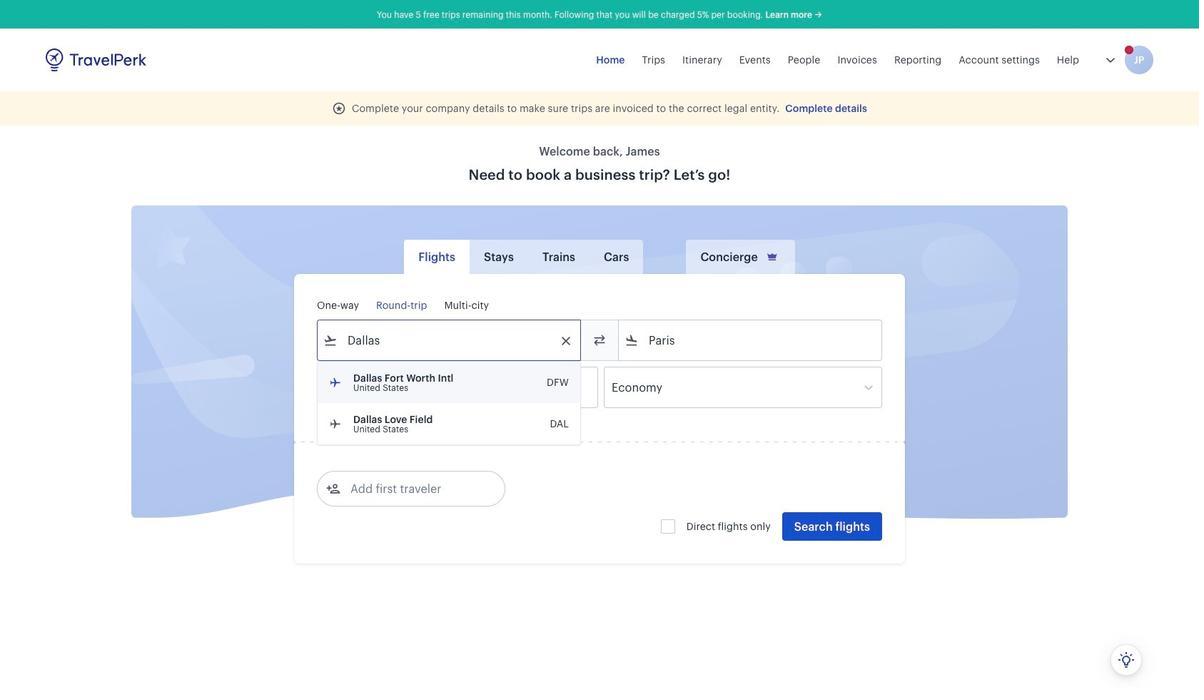 Task type: locate. For each thing, give the bounding box(es) containing it.
Return text field
[[423, 368, 497, 408]]

From search field
[[338, 329, 562, 352]]



Task type: describe. For each thing, give the bounding box(es) containing it.
Add first traveler search field
[[341, 478, 489, 501]]

Depart text field
[[338, 368, 412, 408]]

To search field
[[639, 329, 863, 352]]



